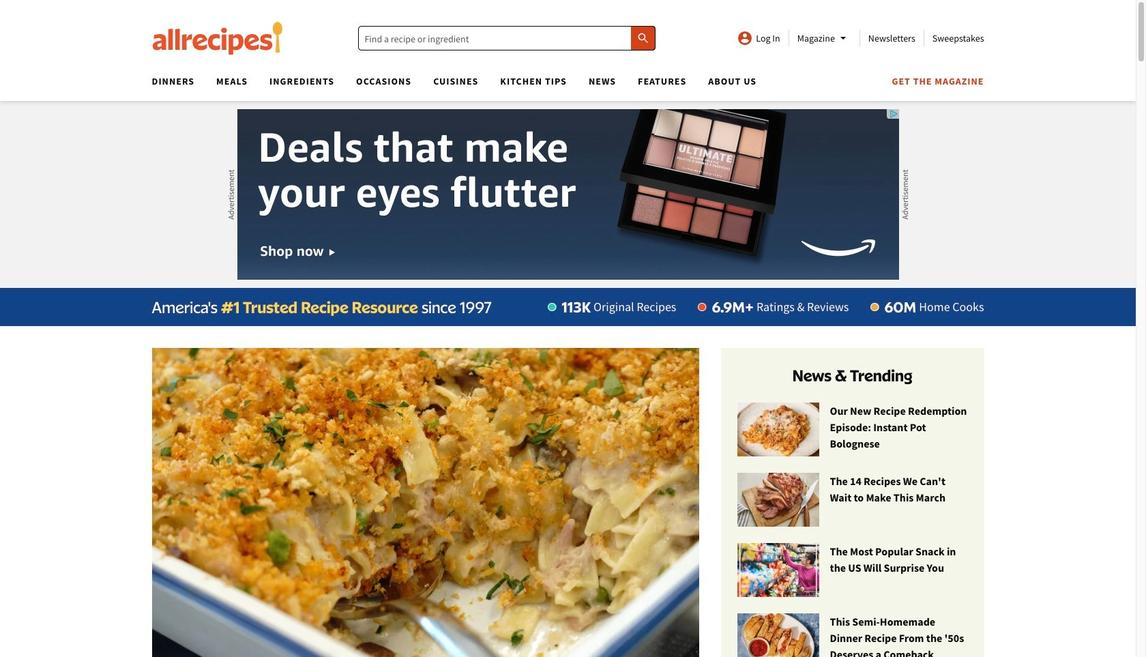 Task type: vqa. For each thing, say whether or not it's contained in the screenshot.
Tips
no



Task type: describe. For each thing, give the bounding box(es) containing it.
recipe redemption instant pot bolognese image
[[737, 403, 819, 457]]

close up on a home cured holiday ham with a few pieces sliced image
[[737, 473, 819, 528]]

stromboli on a platter image
[[737, 614, 819, 657]]

visit allrecipes' homepage image
[[152, 22, 283, 55]]

account image
[[737, 30, 754, 46]]

best tuna noodle casserole image
[[152, 348, 699, 657]]

Find a recipe or ingredient text field
[[359, 26, 656, 50]]

caret_down image
[[835, 30, 851, 46]]



Task type: locate. For each thing, give the bounding box(es) containing it.
click to search image
[[637, 31, 650, 45]]

banner
[[0, 0, 1136, 657]]

header navigation
[[141, 71, 984, 101]]

woman shopping in snack aisle image
[[737, 543, 819, 598]]

None search field
[[359, 26, 656, 50]]

advertisement element
[[237, 109, 899, 280]]



